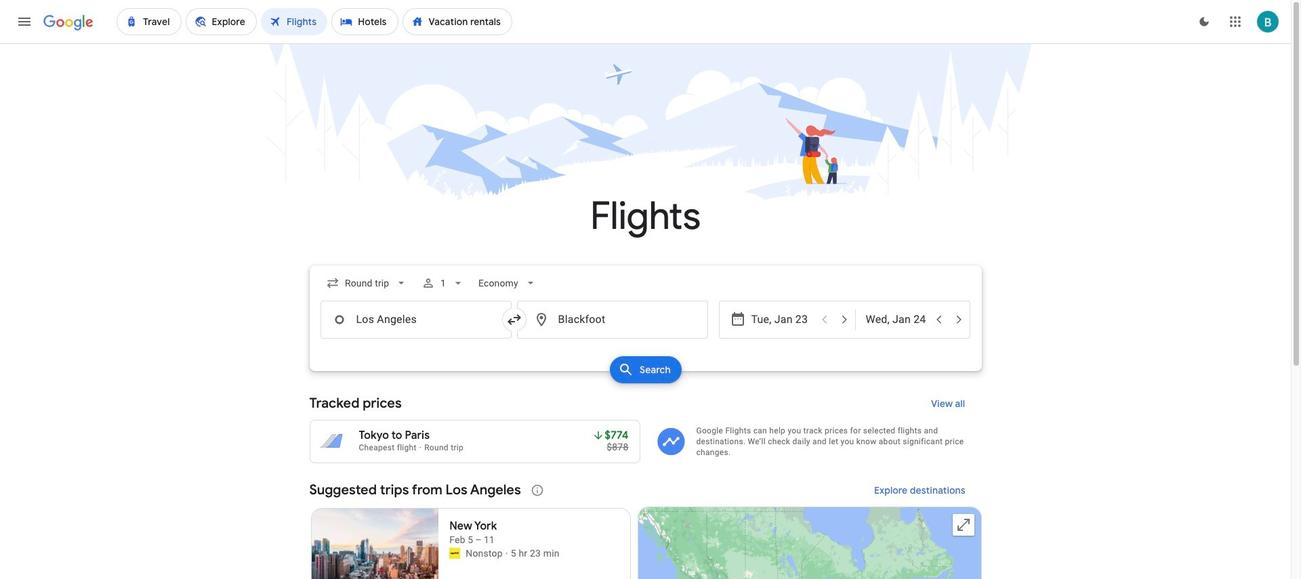 Task type: vqa. For each thing, say whether or not it's contained in the screenshot.
Change appearance image
yes



Task type: describe. For each thing, give the bounding box(es) containing it.
Departure text field
[[751, 302, 813, 338]]

swap origin and destination. image
[[506, 312, 522, 328]]

878 US dollars text field
[[607, 442, 628, 453]]

spirit image
[[449, 548, 460, 559]]

change appearance image
[[1188, 5, 1220, 38]]

tracked prices region
[[309, 388, 982, 463]]

none text field inside flight search box
[[320, 301, 511, 339]]

Flight search field
[[298, 266, 992, 388]]

 image inside "tracked prices" region
[[419, 443, 422, 453]]



Task type: locate. For each thing, give the bounding box(es) containing it.
774 US dollars text field
[[605, 429, 628, 442]]

 image
[[505, 547, 508, 560]]

None text field
[[320, 301, 511, 339]]

main menu image
[[16, 14, 33, 30]]

 image
[[419, 443, 422, 453]]

Return text field
[[866, 302, 928, 338]]

None field
[[320, 271, 413, 295], [473, 271, 542, 295], [320, 271, 413, 295], [473, 271, 542, 295]]

None text field
[[517, 301, 708, 339]]

suggested trips from los angeles region
[[309, 474, 982, 579]]



